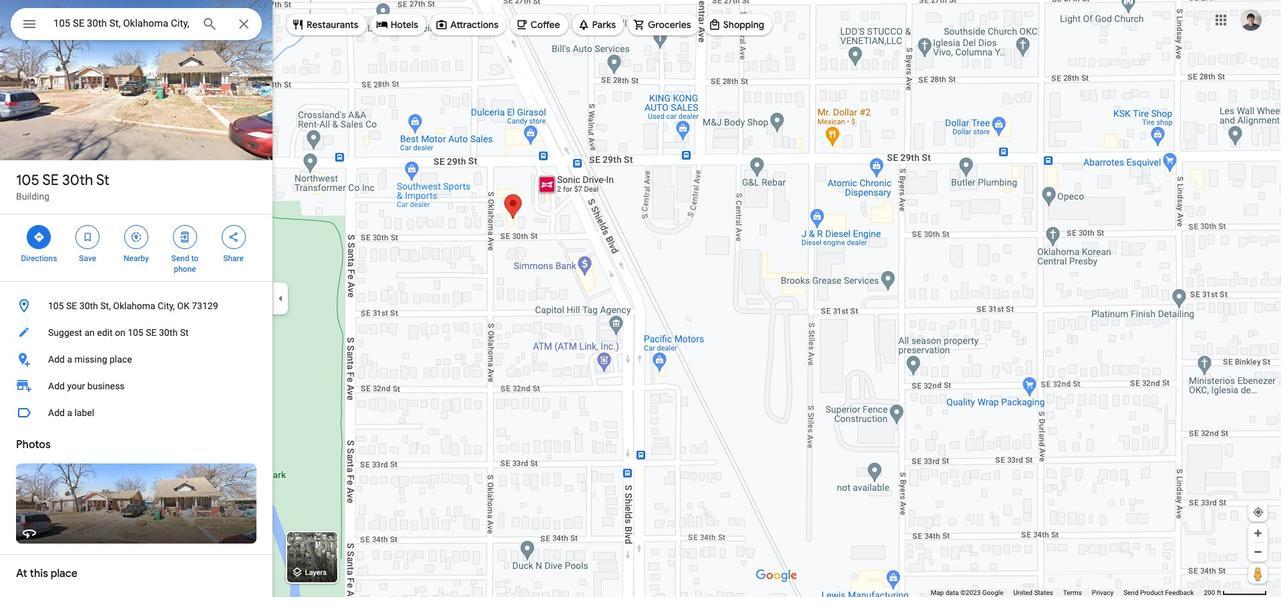 Task type: describe. For each thing, give the bounding box(es) containing it.
none field inside 105 se 30th st, oklahoma city, ok 73129 "field"
[[53, 15, 191, 31]]

add your business
[[48, 381, 125, 392]]

30th for st,
[[79, 301, 98, 311]]

at
[[16, 567, 27, 581]]

layers
[[305, 569, 327, 578]]

add a label button
[[0, 400, 273, 426]]

map
[[931, 589, 944, 597]]

place inside button
[[110, 354, 132, 365]]

restaurants button
[[287, 9, 367, 41]]

city,
[[158, 301, 175, 311]]

an
[[84, 327, 95, 338]]

your
[[67, 381, 85, 392]]

a for missing
[[67, 354, 72, 365]]

map data ©2023 google
[[931, 589, 1004, 597]]

105 inside button
[[128, 327, 144, 338]]

add your business link
[[0, 373, 273, 400]]

privacy button
[[1093, 589, 1114, 597]]

suggest
[[48, 327, 82, 338]]

nearby
[[124, 254, 149, 263]]

 button
[[11, 8, 48, 43]]

groceries
[[648, 19, 692, 31]]

st,
[[100, 301, 111, 311]]

se for st,
[[66, 301, 77, 311]]

send to phone
[[171, 254, 199, 274]]

add for add a label
[[48, 408, 65, 418]]

hotels
[[391, 19, 418, 31]]

se for st
[[42, 171, 59, 190]]

restaurants
[[307, 19, 359, 31]]


[[21, 15, 37, 33]]

30th for st
[[62, 171, 93, 190]]

attractions
[[451, 19, 499, 31]]

states
[[1035, 589, 1054, 597]]

directions
[[21, 254, 57, 263]]

building
[[16, 191, 50, 202]]

200
[[1205, 589, 1216, 597]]

add a missing place button
[[0, 346, 273, 373]]

hotels button
[[371, 9, 426, 41]]

st inside 105 se 30th st building
[[96, 171, 109, 190]]

footer inside google maps element
[[931, 589, 1205, 597]]

photos
[[16, 438, 51, 452]]

missing
[[74, 354, 107, 365]]


[[228, 230, 240, 245]]


[[33, 230, 45, 245]]

parks
[[592, 19, 616, 31]]

business
[[87, 381, 125, 392]]


[[179, 230, 191, 245]]

parks button
[[572, 9, 624, 41]]

©2023
[[961, 589, 981, 597]]

105 se 30th st main content
[[0, 0, 273, 597]]

phone
[[174, 265, 196, 274]]

attractions button
[[430, 9, 507, 41]]

add a label
[[48, 408, 94, 418]]

1 vertical spatial place
[[51, 567, 77, 581]]

add for add your business
[[48, 381, 65, 392]]

add for add a missing place
[[48, 354, 65, 365]]



Task type: vqa. For each thing, say whether or not it's contained in the screenshot.


Task type: locate. For each thing, give the bounding box(es) containing it.
1 a from the top
[[67, 354, 72, 365]]

suggest an edit on 105 se 30th st button
[[0, 319, 273, 346]]

share
[[223, 254, 244, 263]]

73129
[[192, 301, 218, 311]]


[[82, 230, 94, 245]]

add left your
[[48, 381, 65, 392]]

united states
[[1014, 589, 1054, 597]]

1 vertical spatial a
[[67, 408, 72, 418]]

2 horizontal spatial 105
[[128, 327, 144, 338]]

on
[[115, 327, 125, 338]]

30th
[[62, 171, 93, 190], [79, 301, 98, 311], [159, 327, 178, 338]]

0 vertical spatial st
[[96, 171, 109, 190]]

add down the suggest
[[48, 354, 65, 365]]

send left product
[[1124, 589, 1139, 597]]

add a missing place
[[48, 354, 132, 365]]

ft
[[1218, 589, 1222, 597]]

105 se 30th st building
[[16, 171, 109, 202]]

show street view coverage image
[[1249, 564, 1268, 584]]

terms
[[1064, 589, 1083, 597]]

product
[[1141, 589, 1164, 597]]

0 horizontal spatial send
[[171, 254, 189, 263]]

105 se 30th st, oklahoma city, ok 73129 button
[[0, 293, 273, 319]]

1 vertical spatial add
[[48, 381, 65, 392]]

save
[[79, 254, 96, 263]]

30th left st,
[[79, 301, 98, 311]]

1 vertical spatial 105
[[48, 301, 64, 311]]

0 vertical spatial se
[[42, 171, 59, 190]]

2 vertical spatial se
[[146, 327, 157, 338]]

105 right on
[[128, 327, 144, 338]]

united
[[1014, 589, 1033, 597]]

coffee
[[531, 19, 560, 31]]

add
[[48, 354, 65, 365], [48, 381, 65, 392], [48, 408, 65, 418]]

30th up  at top
[[62, 171, 93, 190]]

0 vertical spatial place
[[110, 354, 132, 365]]

30th inside 105 se 30th st building
[[62, 171, 93, 190]]

footer containing map data ©2023 google
[[931, 589, 1205, 597]]

2 vertical spatial 105
[[128, 327, 144, 338]]

place
[[110, 354, 132, 365], [51, 567, 77, 581]]

105 up building
[[16, 171, 39, 190]]

1 vertical spatial se
[[66, 301, 77, 311]]

privacy
[[1093, 589, 1114, 597]]

1 horizontal spatial place
[[110, 354, 132, 365]]

footer
[[931, 589, 1205, 597]]

se inside button
[[146, 327, 157, 338]]

0 vertical spatial a
[[67, 354, 72, 365]]


[[130, 230, 142, 245]]

actions for 105 se 30th st region
[[0, 215, 273, 281]]

se
[[42, 171, 59, 190], [66, 301, 77, 311], [146, 327, 157, 338]]

se up add a missing place button
[[146, 327, 157, 338]]

2 a from the top
[[67, 408, 72, 418]]

a left 'label'
[[67, 408, 72, 418]]

1 horizontal spatial send
[[1124, 589, 1139, 597]]

3 add from the top
[[48, 408, 65, 418]]

label
[[74, 408, 94, 418]]

shopping
[[724, 19, 765, 31]]

105 up the suggest
[[48, 301, 64, 311]]

1 horizontal spatial 105
[[48, 301, 64, 311]]

feedback
[[1166, 589, 1195, 597]]

105 SE 30th St, Oklahoma City, OK 73129 field
[[11, 8, 262, 40]]

0 horizontal spatial place
[[51, 567, 77, 581]]

add left 'label'
[[48, 408, 65, 418]]

2 vertical spatial add
[[48, 408, 65, 418]]

at this place
[[16, 567, 77, 581]]

200 ft
[[1205, 589, 1222, 597]]

105 inside button
[[48, 301, 64, 311]]

2 horizontal spatial se
[[146, 327, 157, 338]]

to
[[191, 254, 199, 263]]

collapse side panel image
[[273, 291, 288, 306]]

oklahoma
[[113, 301, 156, 311]]

0 vertical spatial add
[[48, 354, 65, 365]]

0 horizontal spatial st
[[96, 171, 109, 190]]

30th down city,
[[159, 327, 178, 338]]

0 horizontal spatial 105
[[16, 171, 39, 190]]

suggest an edit on 105 se 30th st
[[48, 327, 189, 338]]

105 se 30th st, oklahoma city, ok 73129
[[48, 301, 218, 311]]

30th inside button
[[79, 301, 98, 311]]

google maps element
[[0, 0, 1282, 597]]

2 add from the top
[[48, 381, 65, 392]]

1 horizontal spatial st
[[180, 327, 189, 338]]

1 vertical spatial 30th
[[79, 301, 98, 311]]

send product feedback
[[1124, 589, 1195, 597]]

send product feedback button
[[1124, 589, 1195, 597]]

1 horizontal spatial se
[[66, 301, 77, 311]]

105 inside 105 se 30th st building
[[16, 171, 39, 190]]

se up the suggest
[[66, 301, 77, 311]]

groceries button
[[628, 9, 700, 41]]

shopping button
[[704, 9, 773, 41]]

show your location image
[[1253, 507, 1265, 519]]

send for send product feedback
[[1124, 589, 1139, 597]]

google
[[983, 589, 1004, 597]]

ok
[[177, 301, 190, 311]]

1 vertical spatial st
[[180, 327, 189, 338]]

105 for st,
[[48, 301, 64, 311]]

data
[[946, 589, 959, 597]]

united states button
[[1014, 589, 1054, 597]]

a
[[67, 354, 72, 365], [67, 408, 72, 418]]

send inside send to phone
[[171, 254, 189, 263]]

send
[[171, 254, 189, 263], [1124, 589, 1139, 597]]

zoom in image
[[1254, 529, 1264, 539]]

edit
[[97, 327, 113, 338]]

zoom out image
[[1254, 547, 1264, 557]]

place down on
[[110, 354, 132, 365]]

se inside button
[[66, 301, 77, 311]]

2 vertical spatial 30th
[[159, 327, 178, 338]]

None field
[[53, 15, 191, 31]]

coffee button
[[511, 9, 568, 41]]

send up phone
[[171, 254, 189, 263]]

se up building
[[42, 171, 59, 190]]

a for label
[[67, 408, 72, 418]]

this
[[30, 567, 48, 581]]

0 horizontal spatial se
[[42, 171, 59, 190]]

0 vertical spatial 30th
[[62, 171, 93, 190]]

1 vertical spatial send
[[1124, 589, 1139, 597]]

 search field
[[11, 8, 262, 43]]

a left missing on the left
[[67, 354, 72, 365]]

1 add from the top
[[48, 354, 65, 365]]

google account: nolan park  
(nolan.park@adept.ai) image
[[1241, 9, 1262, 30]]

st inside button
[[180, 327, 189, 338]]

st
[[96, 171, 109, 190], [180, 327, 189, 338]]

105 for st
[[16, 171, 39, 190]]

30th inside button
[[159, 327, 178, 338]]

send for send to phone
[[171, 254, 189, 263]]

0 vertical spatial send
[[171, 254, 189, 263]]

place right this
[[51, 567, 77, 581]]

0 vertical spatial 105
[[16, 171, 39, 190]]

105
[[16, 171, 39, 190], [48, 301, 64, 311], [128, 327, 144, 338]]

send inside button
[[1124, 589, 1139, 597]]

terms button
[[1064, 589, 1083, 597]]

200 ft button
[[1205, 589, 1268, 597]]

se inside 105 se 30th st building
[[42, 171, 59, 190]]



